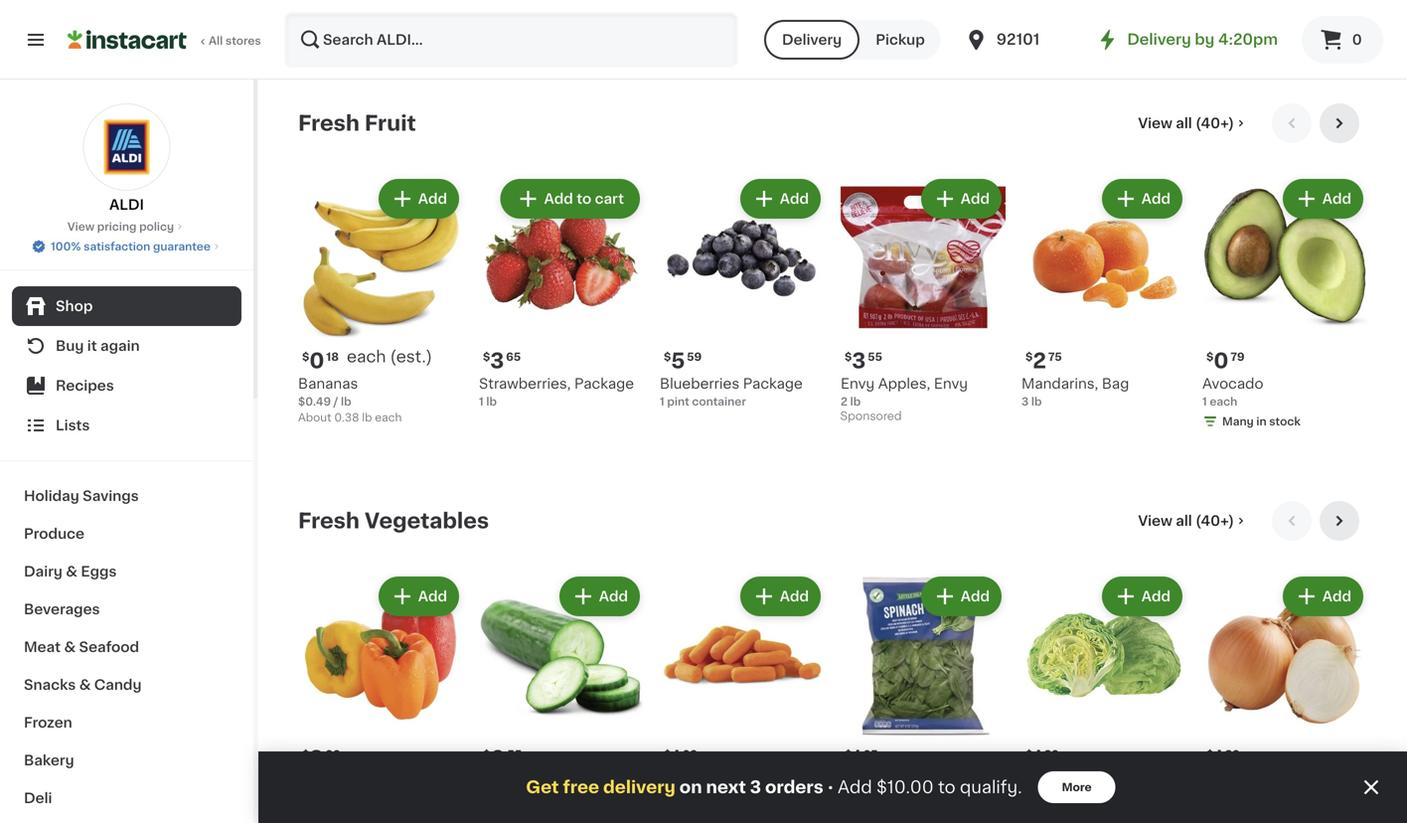 Task type: locate. For each thing, give the bounding box(es) containing it.
package right 'strawberries,' on the top of page
[[575, 377, 634, 391]]

each inside $ 0 18 each (est.)
[[347, 349, 386, 365]]

1 item carousel region from the top
[[298, 103, 1368, 485]]

add button for bananas
[[380, 181, 457, 217]]

(40+) for 0
[[1196, 116, 1235, 130]]

to inside button
[[577, 192, 592, 206]]

bananas
[[298, 377, 358, 391]]

policy
[[139, 221, 174, 232]]

0 horizontal spatial 89
[[1044, 749, 1059, 760]]

1 vertical spatial fresh
[[298, 510, 360, 531]]

0 horizontal spatial 09
[[325, 749, 341, 760]]

$0.49
[[298, 396, 331, 407]]

None search field
[[284, 12, 739, 68]]

1 inside blueberries package 1 pint container
[[660, 396, 665, 407]]

add button for cucumber
[[561, 579, 638, 614]]

lb inside strawberries, package 1 lb
[[486, 396, 497, 407]]

item carousel region
[[298, 103, 1368, 485], [298, 501, 1368, 823]]

lb for bananas
[[341, 396, 352, 407]]

it
[[87, 339, 97, 353]]

1 horizontal spatial $ 1 89
[[1207, 748, 1240, 769]]

bag
[[1102, 377, 1130, 391]]

2 all from the top
[[1176, 514, 1193, 528]]

(40+)
[[1196, 116, 1235, 130], [1196, 514, 1235, 528]]

fresh left "fruit"
[[298, 113, 360, 134]]

$ 3 55
[[845, 350, 883, 371]]

2 package from the left
[[743, 377, 803, 391]]

add for little salad bar flat leaf spinach
[[961, 589, 990, 603]]

lettuce
[[1079, 774, 1133, 788]]

lb down 'strawberries,' on the top of page
[[486, 396, 497, 407]]

$ 5 59
[[664, 350, 702, 371]]

each inside avocado 1 each
[[1210, 396, 1238, 407]]

deli link
[[12, 779, 242, 817]]

delivery for delivery
[[782, 33, 842, 47]]

55 up cucumber
[[507, 749, 522, 760]]

1 vertical spatial (40+)
[[1196, 514, 1235, 528]]

0 vertical spatial view all (40+)
[[1138, 116, 1235, 130]]

baby peeled carrots 16 oz
[[660, 774, 804, 805]]

2 09 from the left
[[682, 749, 698, 760]]

on
[[680, 779, 702, 796]]

delivery by 4:20pm link
[[1096, 28, 1278, 52]]

1 $ 1 89 from the left
[[1026, 748, 1059, 769]]

package for 5
[[743, 377, 803, 391]]

0 vertical spatial 55
[[868, 351, 883, 362]]

$ for blueberries package
[[664, 351, 671, 362]]

0 vertical spatial 2
[[1033, 350, 1047, 371]]

65 up little
[[863, 749, 878, 760]]

1 view all (40+) from the top
[[1138, 116, 1235, 130]]

92101 button
[[965, 12, 1084, 68]]

package
[[575, 377, 634, 391], [743, 377, 803, 391]]

buy it again
[[56, 339, 140, 353]]

0 for $ 0 55
[[490, 748, 505, 769]]

$ inside $ 2 75
[[1026, 351, 1033, 362]]

add for iceberg lettuce
[[1142, 589, 1171, 603]]

$ inside $ 1 09
[[664, 749, 671, 760]]

1 package from the left
[[575, 377, 634, 391]]

1 horizontal spatial to
[[938, 779, 956, 796]]

baby
[[660, 774, 696, 788]]

$ for cucumber
[[483, 749, 490, 760]]

0 vertical spatial item carousel region
[[298, 103, 1368, 485]]

0 horizontal spatial 55
[[507, 749, 522, 760]]

& left eggs
[[66, 565, 78, 579]]

18
[[326, 351, 339, 362]]

fresh for fresh vegetables
[[298, 510, 360, 531]]

main content
[[258, 80, 1408, 823]]

2
[[1033, 350, 1047, 371], [841, 396, 848, 407]]

0 horizontal spatial to
[[577, 192, 592, 206]]

& for meat
[[64, 640, 76, 654]]

1 horizontal spatial 55
[[868, 351, 883, 362]]

$ for avocado
[[1207, 351, 1214, 362]]

again
[[100, 339, 140, 353]]

$ inside $ 3 65
[[483, 351, 490, 362]]

1 view all (40+) button from the top
[[1131, 103, 1256, 143]]

09 inside $ 1 09
[[682, 749, 698, 760]]

1 vertical spatial view all (40+) button
[[1131, 501, 1256, 541]]

09 inside $ 3 09
[[325, 749, 341, 760]]

1 horizontal spatial package
[[743, 377, 803, 391]]

2 up sponsored badge 'image'
[[841, 396, 848, 407]]

add button for 3
[[380, 579, 457, 614]]

0 inside $ 0 18 each (est.)
[[309, 350, 324, 371]]

0 for $ 0 79
[[1214, 350, 1229, 371]]

lb inside envy apples, envy 2 lb
[[851, 396, 861, 407]]

container
[[692, 396, 746, 407]]

1 09 from the left
[[325, 749, 341, 760]]

meat & seafood link
[[12, 628, 242, 666]]

2 vertical spatial view
[[1138, 514, 1173, 528]]

$ 3 09
[[302, 748, 341, 769]]

0 vertical spatial fresh
[[298, 113, 360, 134]]

get
[[526, 779, 559, 796]]

0
[[1353, 33, 1362, 47], [309, 350, 324, 371], [1214, 350, 1229, 371], [490, 748, 505, 769]]

delivery inside button
[[782, 33, 842, 47]]

salad
[[880, 774, 919, 788]]

add inside treatment tracker modal dialog
[[838, 779, 872, 796]]

1 vertical spatial view all (40+)
[[1138, 514, 1235, 528]]

2 fresh from the top
[[298, 510, 360, 531]]

0 for $ 0 18 each (est.)
[[309, 350, 324, 371]]

65
[[506, 351, 521, 362], [863, 749, 878, 760]]

100%
[[51, 241, 81, 252]]

add
[[418, 192, 447, 206], [544, 192, 573, 206], [780, 192, 809, 206], [961, 192, 990, 206], [1142, 192, 1171, 206], [1323, 192, 1352, 206], [418, 589, 447, 603], [599, 589, 628, 603], [780, 589, 809, 603], [961, 589, 990, 603], [1142, 589, 1171, 603], [1323, 589, 1352, 603], [838, 779, 872, 796]]

meat
[[24, 640, 61, 654]]

view all (40+) button
[[1131, 103, 1256, 143], [1131, 501, 1256, 541]]

$ inside "$ 5 59"
[[664, 351, 671, 362]]

0 vertical spatial all
[[1176, 116, 1193, 130]]

each right "18"
[[347, 349, 386, 365]]

get free delivery on next 3 orders • add $10.00 to qualify.
[[526, 779, 1022, 796]]

dairy & eggs link
[[12, 553, 242, 590]]

$ inside $ 3 55
[[845, 351, 852, 362]]

92101
[[997, 32, 1040, 47]]

0 vertical spatial &
[[66, 565, 78, 579]]

1 vertical spatial to
[[938, 779, 956, 796]]

09 for 1
[[682, 749, 698, 760]]

2 vertical spatial &
[[79, 678, 91, 692]]

holiday savings
[[24, 489, 139, 503]]

$ 3 65
[[483, 350, 521, 371]]

2 89 from the left
[[1225, 749, 1240, 760]]

delivery left by
[[1128, 32, 1192, 47]]

carrots
[[752, 774, 804, 788]]

3
[[490, 350, 504, 371], [852, 350, 866, 371], [1022, 396, 1029, 407], [309, 748, 323, 769], [750, 779, 761, 796]]

0 vertical spatial view
[[1138, 116, 1173, 130]]

item carousel region containing fresh vegetables
[[298, 501, 1368, 823]]

65 inside $ 3 65
[[506, 351, 521, 362]]

all stores
[[209, 35, 261, 46]]

& left candy
[[79, 678, 91, 692]]

view for fresh vegetables
[[1138, 514, 1173, 528]]

0 inside button
[[1353, 33, 1362, 47]]

produce link
[[12, 515, 242, 553]]

$ 0 18 each (est.)
[[302, 349, 432, 371]]

aldi logo image
[[83, 103, 170, 191]]

1 horizontal spatial 09
[[682, 749, 698, 760]]

3 for $ 3 55
[[852, 350, 866, 371]]

orders
[[765, 779, 824, 796]]

$ 2 75
[[1026, 350, 1062, 371]]

envy right apples,
[[934, 377, 968, 391]]

55 inside $ 3 55
[[868, 351, 883, 362]]

1 inside avocado 1 each
[[1203, 396, 1207, 407]]

$ 1 89
[[1026, 748, 1059, 769], [1207, 748, 1240, 769]]

$ inside $ 0 79
[[1207, 351, 1214, 362]]

add button for avocado
[[1285, 181, 1362, 217]]

0 horizontal spatial envy
[[841, 377, 875, 391]]

each down avocado
[[1210, 396, 1238, 407]]

1 horizontal spatial 65
[[863, 749, 878, 760]]

package up container
[[743, 377, 803, 391]]

treatment tracker modal dialog
[[258, 751, 1408, 823]]

pricing
[[97, 221, 137, 232]]

$ for strawberries, package
[[483, 351, 490, 362]]

1 vertical spatial item carousel region
[[298, 501, 1368, 823]]

1 vertical spatial view
[[67, 221, 94, 232]]

add for bananas
[[418, 192, 447, 206]]

to right $10.00 at right bottom
[[938, 779, 956, 796]]

0 horizontal spatial $ 1 89
[[1026, 748, 1059, 769]]

55 for 0
[[507, 749, 522, 760]]

$ inside $ 0 55
[[483, 749, 490, 760]]

avocado
[[1203, 377, 1264, 391]]

2 item carousel region from the top
[[298, 501, 1368, 823]]

view all (40+) for 1
[[1138, 514, 1235, 528]]

$
[[302, 351, 309, 362], [483, 351, 490, 362], [664, 351, 671, 362], [845, 351, 852, 362], [1026, 351, 1033, 362], [1207, 351, 1214, 362], [302, 749, 309, 760], [483, 749, 490, 760], [664, 749, 671, 760], [845, 749, 852, 760], [1026, 749, 1033, 760], [1207, 749, 1214, 760]]

2 view all (40+) from the top
[[1138, 514, 1235, 528]]

3 for $ 3 09
[[309, 748, 323, 769]]

$ inside $ 1 65
[[845, 749, 852, 760]]

fresh
[[298, 113, 360, 134], [298, 510, 360, 531]]

snacks & candy link
[[12, 666, 242, 704]]

package inside strawberries, package 1 lb
[[575, 377, 634, 391]]

bar
[[922, 774, 946, 788]]

55 for 3
[[868, 351, 883, 362]]

fresh left vegetables
[[298, 510, 360, 531]]

1 vertical spatial &
[[64, 640, 76, 654]]

to left cart
[[577, 192, 592, 206]]

strawberries, package 1 lb
[[479, 377, 634, 407]]

1 vertical spatial 65
[[863, 749, 878, 760]]

65 for 3
[[506, 351, 521, 362]]

0 horizontal spatial 65
[[506, 351, 521, 362]]

1 vertical spatial all
[[1176, 514, 1193, 528]]

89
[[1044, 749, 1059, 760], [1225, 749, 1240, 760]]

100% satisfaction guarantee button
[[31, 235, 223, 254]]

each right the 0.38
[[375, 412, 402, 423]]

1 horizontal spatial 89
[[1225, 749, 1240, 760]]

add button for little salad bar flat leaf spinach
[[923, 579, 1000, 614]]

view all (40+) for 0
[[1138, 116, 1235, 130]]

1 fresh from the top
[[298, 113, 360, 134]]

1 vertical spatial 2
[[841, 396, 848, 407]]

$ for mandarins, bag
[[1026, 351, 1033, 362]]

55
[[868, 351, 883, 362], [507, 749, 522, 760]]

pickup
[[876, 33, 925, 47]]

product group
[[298, 175, 463, 425], [479, 175, 644, 410], [660, 175, 825, 410], [841, 175, 1006, 427], [1022, 175, 1187, 410], [1203, 175, 1368, 433], [298, 573, 463, 823], [479, 573, 644, 807], [660, 573, 825, 807], [841, 573, 1006, 823], [1022, 573, 1187, 807], [1203, 573, 1368, 807]]

buy it again link
[[12, 326, 242, 366]]

lb down mandarins,
[[1032, 396, 1042, 407]]

lb for strawberries,
[[486, 396, 497, 407]]

& right meat
[[64, 640, 76, 654]]

3 inside the mandarins, bag 3 lb
[[1022, 396, 1029, 407]]

2 view all (40+) button from the top
[[1131, 501, 1256, 541]]

1 all from the top
[[1176, 116, 1193, 130]]

view all (40+)
[[1138, 116, 1235, 130], [1138, 514, 1235, 528]]

1 horizontal spatial envy
[[934, 377, 968, 391]]

envy down $ 3 55 at right top
[[841, 377, 875, 391]]

add for mandarins, bag
[[1142, 192, 1171, 206]]

recipes link
[[12, 366, 242, 406]]

delivery left pickup button at right top
[[782, 33, 842, 47]]

55 up apples,
[[868, 351, 883, 362]]

65 inside $ 1 65
[[863, 749, 878, 760]]

mandarins, bag 3 lb
[[1022, 377, 1130, 407]]

vegetables
[[365, 510, 489, 531]]

/
[[334, 396, 338, 407]]

65 up 'strawberries,' on the top of page
[[506, 351, 521, 362]]

0 horizontal spatial delivery
[[782, 33, 842, 47]]

1 vertical spatial 55
[[507, 749, 522, 760]]

add button for iceberg lettuce
[[1104, 579, 1181, 614]]

0 vertical spatial (40+)
[[1196, 116, 1235, 130]]

package inside blueberries package 1 pint container
[[743, 377, 803, 391]]

2 (40+) from the top
[[1196, 514, 1235, 528]]

more
[[1062, 782, 1092, 793]]

0 vertical spatial to
[[577, 192, 592, 206]]

delivery inside delivery by 4:20pm "link"
[[1128, 32, 1192, 47]]

2 left 75
[[1033, 350, 1047, 371]]

1 horizontal spatial delivery
[[1128, 32, 1192, 47]]

0 vertical spatial view all (40+) button
[[1131, 103, 1256, 143]]

lb
[[341, 396, 352, 407], [486, 396, 497, 407], [851, 396, 861, 407], [1032, 396, 1042, 407], [362, 412, 372, 423]]

4:20pm
[[1219, 32, 1278, 47]]

meat & seafood
[[24, 640, 139, 654]]

0 horizontal spatial package
[[575, 377, 634, 391]]

pickup button
[[860, 20, 941, 60]]

$ 1 65
[[845, 748, 878, 769]]

pint
[[667, 396, 690, 407]]

add for blueberries package
[[780, 192, 809, 206]]

about
[[298, 412, 332, 423]]

each down iceberg
[[1029, 794, 1057, 805]]

1 (40+) from the top
[[1196, 116, 1235, 130]]

all for 1
[[1176, 514, 1193, 528]]

lb inside the mandarins, bag 3 lb
[[1032, 396, 1042, 407]]

snacks & candy
[[24, 678, 142, 692]]

lb up sponsored badge 'image'
[[851, 396, 861, 407]]

0 vertical spatial 65
[[506, 351, 521, 362]]

55 inside $ 0 55
[[507, 749, 522, 760]]

lb right /
[[341, 396, 352, 407]]

lb right the 0.38
[[362, 412, 372, 423]]

little
[[841, 774, 877, 788]]

delivery for delivery by 4:20pm
[[1128, 32, 1192, 47]]

0 button
[[1302, 16, 1384, 64]]

product group containing 2
[[1022, 175, 1187, 410]]

& inside 'link'
[[64, 640, 76, 654]]

0 horizontal spatial 2
[[841, 396, 848, 407]]



Task type: describe. For each thing, give the bounding box(es) containing it.
add inside button
[[544, 192, 573, 206]]

$ for baby peeled carrots
[[664, 749, 671, 760]]

$ 1 09
[[664, 748, 698, 769]]

lb for mandarins,
[[1032, 396, 1042, 407]]

delivery
[[603, 779, 676, 796]]

strawberries,
[[479, 377, 571, 391]]

100% satisfaction guarantee
[[51, 241, 211, 252]]

sponsored badge image
[[841, 411, 901, 422]]

79
[[1231, 351, 1245, 362]]

savings
[[83, 489, 139, 503]]

instacart logo image
[[68, 28, 187, 52]]

& for dairy
[[66, 565, 78, 579]]

shop
[[56, 299, 93, 313]]

snacks
[[24, 678, 76, 692]]

2 $ 1 89 from the left
[[1207, 748, 1240, 769]]

fresh fruit
[[298, 113, 416, 134]]

$ inside $ 3 09
[[302, 749, 309, 760]]

$ for little salad bar flat leaf spinach
[[845, 749, 852, 760]]

$ inside $ 0 18 each (est.)
[[302, 351, 309, 362]]

produce
[[24, 527, 84, 541]]

apples,
[[878, 377, 931, 391]]

1 horizontal spatial 2
[[1033, 350, 1047, 371]]

add button for baby peeled carrots
[[742, 579, 819, 614]]

holiday
[[24, 489, 79, 503]]

•
[[828, 779, 834, 795]]

bakery link
[[12, 742, 242, 779]]

candy
[[94, 678, 142, 692]]

add button for blueberries package
[[742, 181, 819, 217]]

iceberg lettuce 1 each
[[1022, 774, 1133, 805]]

all for 0
[[1176, 116, 1193, 130]]

seafood
[[79, 640, 139, 654]]

qualify.
[[960, 779, 1022, 796]]

5
[[671, 350, 685, 371]]

fresh for fresh fruit
[[298, 113, 360, 134]]

service type group
[[764, 20, 941, 60]]

add for 3
[[418, 589, 447, 603]]

free
[[563, 779, 599, 796]]

3 for $ 3 65
[[490, 350, 504, 371]]

dairy
[[24, 565, 63, 579]]

delivery button
[[764, 20, 860, 60]]

next
[[706, 779, 746, 796]]

$10.00
[[877, 779, 934, 796]]

view for fresh fruit
[[1138, 116, 1173, 130]]

in
[[1257, 416, 1267, 427]]

65 for 1
[[863, 749, 878, 760]]

oz
[[675, 794, 688, 805]]

$0.18 each (estimated) element
[[298, 348, 463, 374]]

$ for iceberg lettuce
[[1026, 749, 1033, 760]]

all stores link
[[68, 12, 262, 68]]

fruit
[[365, 113, 416, 134]]

add for avocado
[[1323, 192, 1352, 206]]

each inside bananas $0.49 / lb about 0.38 lb each
[[375, 412, 402, 423]]

more button
[[1038, 771, 1116, 803]]

buy
[[56, 339, 84, 353]]

09 for 3
[[325, 749, 341, 760]]

Search field
[[286, 14, 737, 66]]

frozen
[[24, 716, 72, 730]]

(est.)
[[390, 349, 432, 365]]

main content containing fresh fruit
[[258, 80, 1408, 823]]

peeled
[[700, 774, 748, 788]]

recipes
[[56, 379, 114, 393]]

$ for envy apples, envy
[[845, 351, 852, 362]]

stock
[[1270, 416, 1301, 427]]

all
[[209, 35, 223, 46]]

aldi link
[[83, 103, 170, 215]]

holiday savings link
[[12, 477, 242, 515]]

flat
[[949, 774, 975, 788]]

eggs
[[81, 565, 117, 579]]

stores
[[226, 35, 261, 46]]

each inside iceberg lettuce 1 each
[[1029, 794, 1057, 805]]

$ 0 55
[[483, 748, 522, 769]]

add button for mandarins, bag
[[1104, 181, 1181, 217]]

cucumber
[[479, 774, 553, 788]]

blueberries package 1 pint container
[[660, 377, 803, 407]]

view pricing policy link
[[67, 219, 186, 235]]

bananas $0.49 / lb about 0.38 lb each
[[298, 377, 402, 423]]

3 inside treatment tracker modal dialog
[[750, 779, 761, 796]]

view pricing policy
[[67, 221, 174, 232]]

view all (40+) button for 1
[[1131, 501, 1256, 541]]

many in stock
[[1223, 416, 1301, 427]]

16
[[660, 794, 672, 805]]

item carousel region containing fresh fruit
[[298, 103, 1368, 485]]

deli
[[24, 791, 52, 805]]

iceberg
[[1022, 774, 1076, 788]]

& for snacks
[[79, 678, 91, 692]]

add to cart button
[[503, 181, 638, 217]]

to inside treatment tracker modal dialog
[[938, 779, 956, 796]]

envy apples, envy 2 lb
[[841, 377, 968, 407]]

beverages link
[[12, 590, 242, 628]]

add for cucumber
[[599, 589, 628, 603]]

delivery by 4:20pm
[[1128, 32, 1278, 47]]

package for 3
[[575, 377, 634, 391]]

(40+) for 1
[[1196, 514, 1235, 528]]

add for baby peeled carrots
[[780, 589, 809, 603]]

satisfaction
[[84, 241, 150, 252]]

product group containing 5
[[660, 175, 825, 410]]

cart
[[595, 192, 624, 206]]

2 envy from the left
[[934, 377, 968, 391]]

1 inside strawberries, package 1 lb
[[479, 396, 484, 407]]

1 envy from the left
[[841, 377, 875, 391]]

shop link
[[12, 286, 242, 326]]

2 inside envy apples, envy 2 lb
[[841, 396, 848, 407]]

many
[[1223, 416, 1254, 427]]

59
[[687, 351, 702, 362]]

view all (40+) button for 0
[[1131, 103, 1256, 143]]

1 inside iceberg lettuce 1 each
[[1022, 794, 1027, 805]]

by
[[1195, 32, 1215, 47]]

blueberries
[[660, 377, 740, 391]]

little salad bar flat leaf spinach
[[841, 774, 975, 808]]

beverages
[[24, 602, 100, 616]]

1 89 from the left
[[1044, 749, 1059, 760]]

0.38
[[334, 412, 359, 423]]

guarantee
[[153, 241, 211, 252]]

lists link
[[12, 406, 242, 445]]



Task type: vqa. For each thing, say whether or not it's contained in the screenshot.
the right "55"
yes



